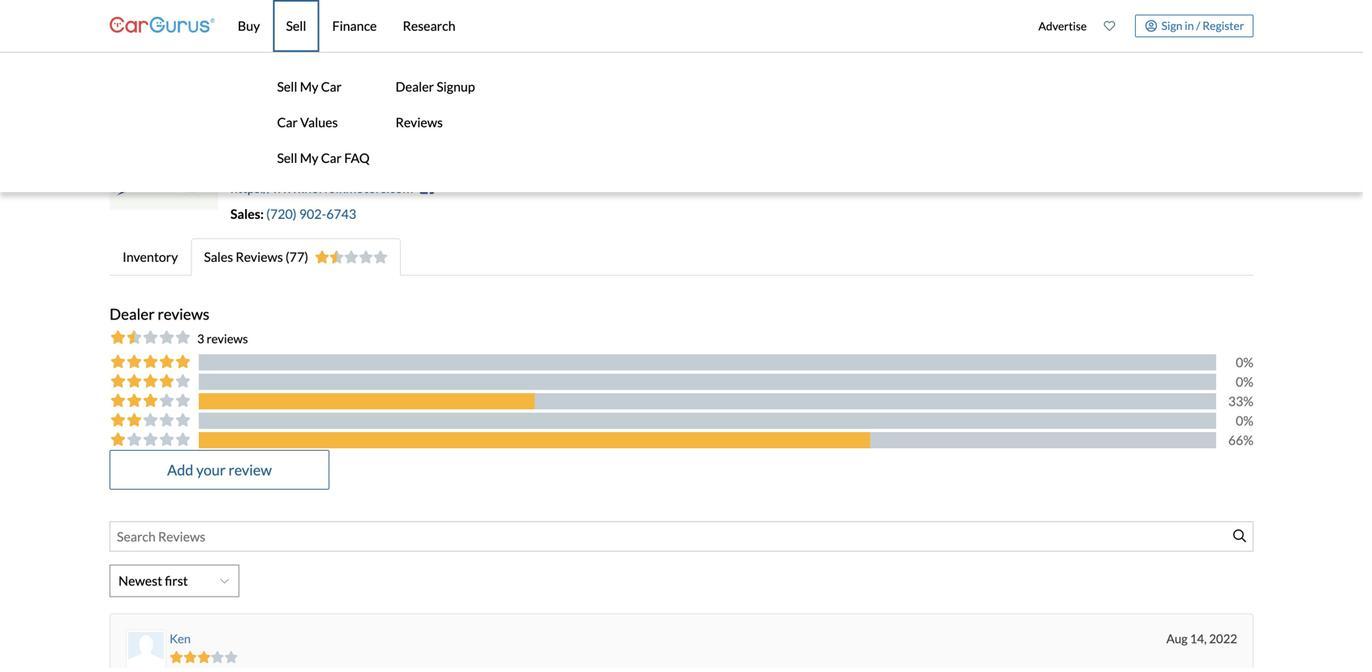 Task type: describe. For each thing, give the bounding box(es) containing it.
1 vertical spatial reviews
[[236, 249, 283, 265]]

in
[[1185, 18, 1194, 32]]

my for sell my car
[[300, 79, 318, 95]]

sell my car faq link
[[274, 140, 373, 176]]

reviews for dealer reviews
[[158, 305, 209, 323]]

https://www.norfolkmotors.com link
[[230, 180, 413, 196]]

reviews inside menu
[[396, 114, 443, 130]]

my for sell my car faq
[[300, 150, 318, 166]]

star half image
[[329, 251, 344, 264]]

dealer signup
[[396, 79, 475, 95]]

car values link
[[274, 105, 373, 140]]

66%
[[1228, 432, 1254, 448]]

-
[[299, 108, 306, 131]]

ken
[[170, 632, 191, 646]]

inventory
[[123, 249, 178, 265]]

4350 w colfax ave denver, co 80204 map & directions
[[230, 141, 436, 176]]

car for sell my car faq
[[321, 150, 342, 166]]

advertise link
[[1030, 3, 1095, 49]]

user icon image
[[1145, 20, 1157, 32]]

car values
[[277, 114, 338, 130]]

buy button
[[225, 0, 273, 52]]

menu bar containing buy
[[0, 0, 1363, 192]]

33%
[[1228, 393, 1254, 409]]

menu containing sign in / register
[[1030, 3, 1254, 49]]

colfax
[[279, 141, 316, 157]]

sell my car link
[[274, 69, 373, 105]]

chevron down image
[[220, 576, 229, 586]]

6743
[[326, 206, 356, 222]]

map
[[339, 161, 365, 176]]

ken image
[[128, 632, 164, 668]]

1 vertical spatial car
[[277, 114, 298, 130]]

saved cars image
[[1104, 20, 1115, 32]]

sign
[[1161, 18, 1183, 32]]

for
[[380, 108, 406, 131]]

finance
[[332, 18, 377, 34]]

signup
[[437, 79, 475, 95]]

cargurus logo homepage link link
[[110, 3, 215, 49]]

1 0% from the top
[[1236, 354, 1254, 370]]

sell for sell my car
[[277, 79, 297, 95]]

aug
[[1166, 632, 1188, 646]]

your
[[196, 461, 226, 479]]

search image
[[1233, 530, 1246, 543]]

(720) 902-6743 link
[[266, 206, 364, 222]]

research
[[403, 18, 455, 34]]

(720)
[[266, 206, 297, 222]]

(77)
[[285, 249, 308, 265]]

/
[[1196, 18, 1200, 32]]

3 0% from the top
[[1236, 413, 1254, 429]]

motors
[[181, 108, 245, 131]]

dealer signup link
[[392, 69, 478, 105]]

car for sell my car
[[321, 79, 342, 95]]

buy
[[238, 18, 260, 34]]

finance button
[[319, 0, 390, 52]]

dealer reviews
[[110, 305, 209, 323]]

dealer for dealer signup
[[396, 79, 434, 95]]

faq
[[344, 150, 370, 166]]

&
[[367, 161, 376, 176]]

add your review
[[167, 461, 272, 479]]

sign in / register menu item
[[1124, 15, 1254, 37]]



Task type: vqa. For each thing, say whether or not it's contained in the screenshot.
Great corresponding to Hyundai
no



Task type: locate. For each thing, give the bounding box(es) containing it.
0 horizontal spatial menu
[[274, 69, 373, 176]]

2 vertical spatial car
[[321, 150, 342, 166]]

2 vertical spatial 0%
[[1236, 413, 1254, 429]]

sign in / register link
[[1135, 15, 1254, 37]]

1 vertical spatial 0%
[[1236, 374, 1254, 390]]

aug 14, 2022
[[1166, 632, 1237, 646]]

add
[[167, 461, 193, 479]]

review
[[228, 461, 272, 479]]

reviews
[[158, 305, 209, 323], [207, 331, 248, 346]]

3
[[197, 331, 204, 346]]

80204
[[299, 161, 336, 176]]

sell inside popup button
[[286, 18, 306, 34]]

2 vertical spatial sell
[[277, 150, 297, 166]]

sell my car faq
[[277, 150, 370, 166]]

sales
[[204, 249, 233, 265]]

directions
[[379, 161, 436, 176]]

sales:
[[230, 206, 264, 222]]

sell up norfolk motors west - 31 cars for sale
[[277, 79, 297, 95]]

sell button
[[273, 0, 319, 52]]

1 vertical spatial dealer
[[110, 305, 155, 323]]

inventory tab
[[110, 238, 191, 276]]

dealer up sale
[[396, 79, 434, 95]]

dealer
[[396, 79, 434, 95], [110, 305, 155, 323]]

facebook - norfolk motors west image
[[420, 179, 434, 195]]

1 vertical spatial sell
[[277, 79, 297, 95]]

reviews right 3
[[207, 331, 248, 346]]

norfolk
[[110, 108, 177, 131]]

4350
[[230, 141, 261, 157]]

reviews left (77)
[[236, 249, 283, 265]]

reviews
[[396, 114, 443, 130], [236, 249, 283, 265]]

menu containing sell my car
[[274, 69, 373, 176]]

sales: (720) 902-6743
[[230, 206, 356, 222]]

sell right w
[[277, 150, 297, 166]]

0%
[[1236, 354, 1254, 370], [1236, 374, 1254, 390], [1236, 413, 1254, 429]]

add your review link
[[110, 450, 329, 490]]

register
[[1203, 18, 1244, 32]]

0 vertical spatial 0%
[[1236, 354, 1254, 370]]

sales reviews (77)
[[204, 249, 308, 265]]

reviews for 3 reviews
[[207, 331, 248, 346]]

2 my from the top
[[300, 150, 318, 166]]

sell for sell
[[286, 18, 306, 34]]

1 horizontal spatial menu
[[392, 69, 478, 140]]

1 vertical spatial reviews
[[207, 331, 248, 346]]

0 vertical spatial reviews
[[396, 114, 443, 130]]

reviews link
[[392, 105, 478, 140]]

map & directions link
[[339, 161, 436, 176]]

2 0% from the top
[[1236, 374, 1254, 390]]

1 vertical spatial my
[[300, 150, 318, 166]]

w
[[263, 141, 276, 157]]

1 horizontal spatial reviews
[[396, 114, 443, 130]]

3 reviews
[[197, 331, 248, 346]]

2022
[[1209, 632, 1237, 646]]

902-
[[299, 206, 326, 222]]

west
[[249, 108, 295, 131]]

norfolk motors west - 31 cars for sale
[[110, 108, 446, 131]]

advertise
[[1038, 19, 1087, 33]]

sign in / register
[[1161, 18, 1244, 32]]

ken link
[[170, 632, 191, 646]]

car
[[321, 79, 342, 95], [277, 114, 298, 130], [321, 150, 342, 166]]

cargurus logo homepage link image
[[110, 3, 215, 49]]

reviews down dealer signup link
[[396, 114, 443, 130]]

menu containing dealer signup
[[392, 69, 478, 140]]

co
[[277, 161, 296, 176]]

cars
[[336, 108, 376, 131]]

0 vertical spatial my
[[300, 79, 318, 95]]

dealer inside dealer signup link
[[396, 79, 434, 95]]

0 vertical spatial sell
[[286, 18, 306, 34]]

values
[[300, 114, 338, 130]]

denver,
[[230, 161, 274, 176]]

0 vertical spatial reviews
[[158, 305, 209, 323]]

dealer down inventory tab
[[110, 305, 155, 323]]

https://www.norfolkmotors.com
[[230, 180, 413, 196]]

0 vertical spatial car
[[321, 79, 342, 95]]

1 horizontal spatial dealer
[[396, 79, 434, 95]]

0 vertical spatial dealer
[[396, 79, 434, 95]]

2 horizontal spatial menu
[[1030, 3, 1254, 49]]

star image
[[315, 251, 329, 264], [329, 251, 344, 264], [344, 251, 359, 264], [170, 651, 183, 664]]

research button
[[390, 0, 468, 52]]

sell
[[286, 18, 306, 34], [277, 79, 297, 95], [277, 150, 297, 166]]

menu bar
[[0, 0, 1363, 192]]

reviews up 3
[[158, 305, 209, 323]]

tab list
[[110, 238, 1254, 276]]

1 my from the top
[[300, 79, 318, 95]]

sell for sell my car faq
[[277, 150, 297, 166]]

0 horizontal spatial reviews
[[236, 249, 283, 265]]

sell right buy
[[286, 18, 306, 34]]

dealer for dealer reviews
[[110, 305, 155, 323]]

norfolk motors west logo image
[[110, 139, 218, 210]]

my
[[300, 79, 318, 95], [300, 150, 318, 166]]

sell my car
[[277, 79, 342, 95]]

ave
[[318, 141, 340, 157]]

menu
[[1030, 3, 1254, 49], [274, 69, 373, 176], [392, 69, 478, 140]]

14,
[[1190, 632, 1207, 646]]

star image
[[359, 251, 373, 264], [373, 251, 388, 264], [183, 651, 197, 664], [197, 651, 211, 664], [211, 651, 224, 664], [224, 651, 238, 664]]

0 horizontal spatial dealer
[[110, 305, 155, 323]]

31
[[310, 108, 333, 131]]

Search Reviews field
[[110, 522, 1254, 552]]

sale
[[409, 108, 446, 131]]

tab list containing inventory
[[110, 238, 1254, 276]]



